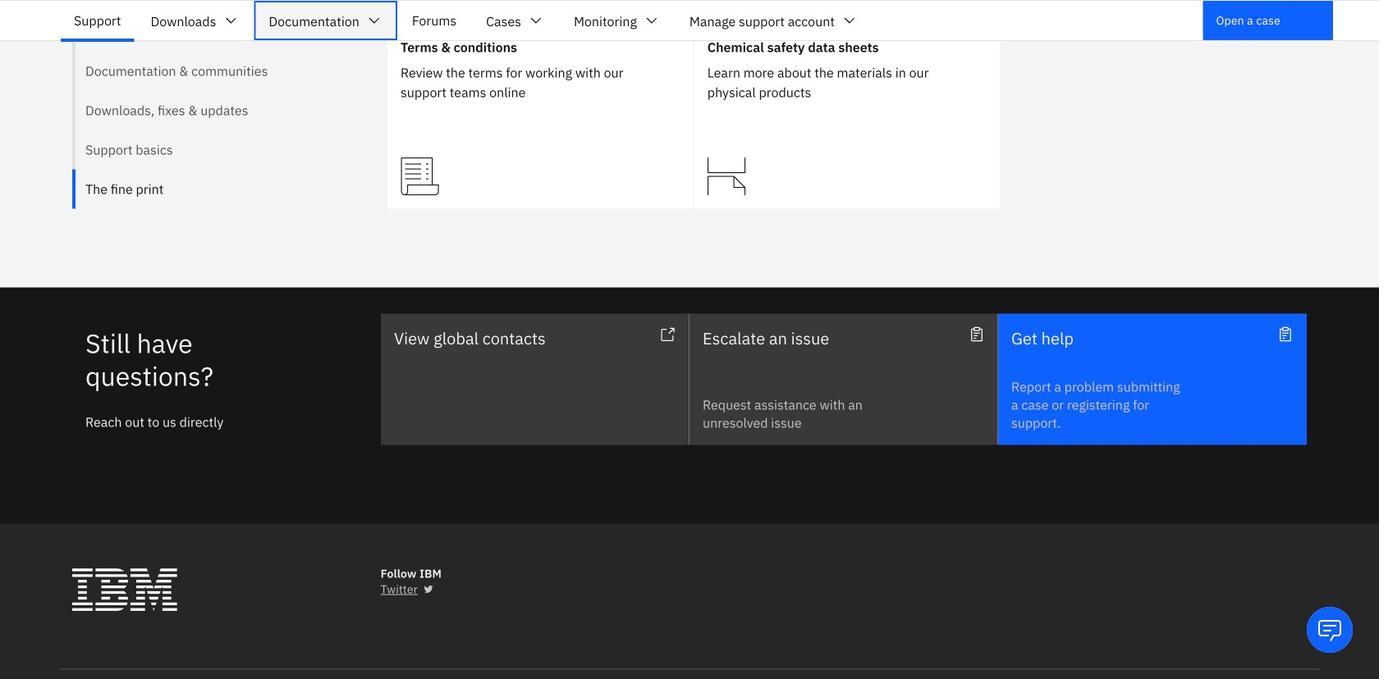 Task type: locate. For each thing, give the bounding box(es) containing it.
review the terms for working with our support teams online region
[[388, 25, 693, 209]]

learn more about the materials in our physical products region
[[695, 25, 1000, 209]]

menu bar
[[59, 1, 873, 40]]



Task type: describe. For each thing, give the bounding box(es) containing it.
open the chat window image
[[1317, 618, 1344, 644]]



Task type: vqa. For each thing, say whether or not it's contained in the screenshot.
"LEARN MORE ABOUT THE MATERIALS IN OUR PHYSICAL PRODUCTS" region
yes



